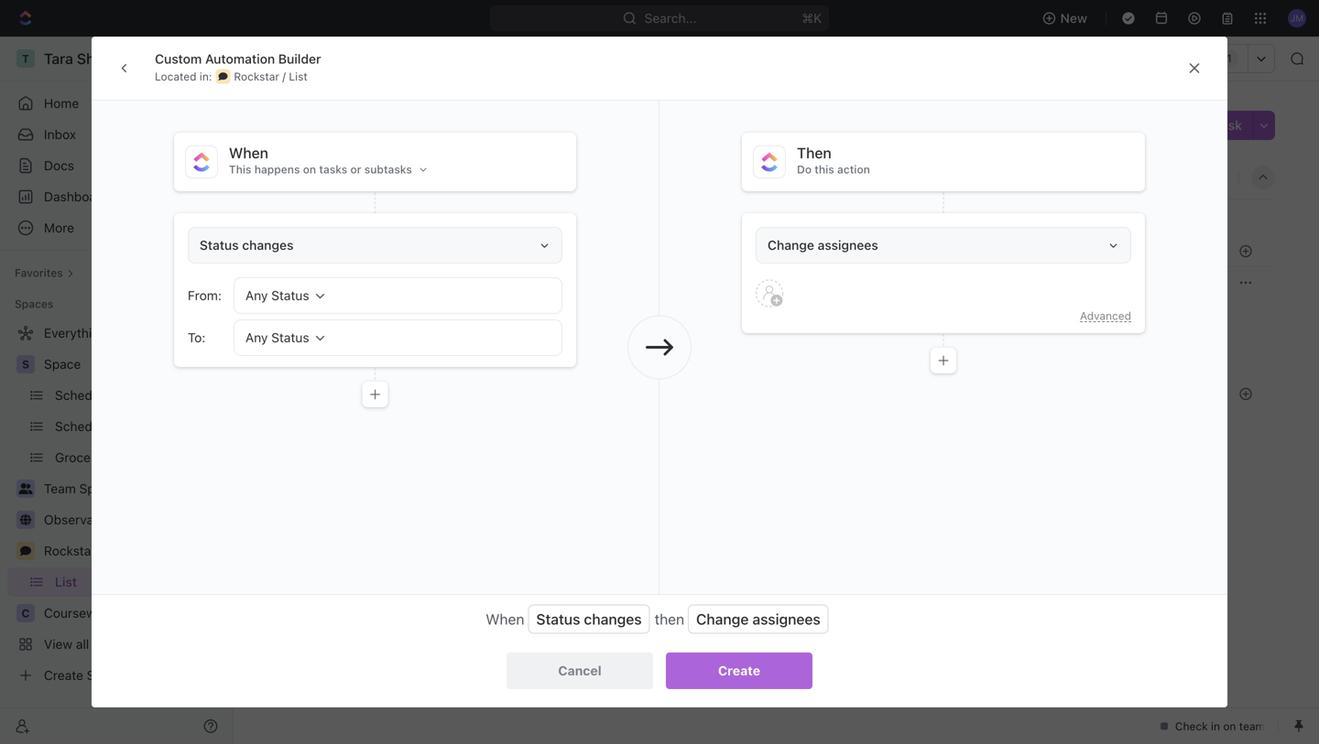 Task type: locate. For each thing, give the bounding box(es) containing it.
create button
[[666, 653, 813, 690]]

status
[[200, 238, 239, 253], [271, 288, 309, 303], [271, 330, 309, 345], [536, 611, 580, 628]]

any right to:
[[245, 330, 268, 345]]

any right from:
[[245, 288, 268, 303]]

open
[[301, 359, 332, 371]]

1 vertical spatial add task button
[[406, 211, 484, 233]]

change right 'then'
[[696, 611, 749, 628]]

custom
[[155, 51, 202, 66]]

1 vertical spatial task
[[452, 216, 476, 229]]

list up on
[[278, 109, 325, 140]]

s
[[22, 358, 29, 371]]

assignees
[[818, 238, 878, 253], [752, 611, 821, 628]]

list link
[[368, 165, 393, 191]]

status changes
[[200, 238, 294, 253], [536, 611, 642, 628]]

0 horizontal spatial when
[[229, 144, 268, 162]]

1 vertical spatial status changes
[[536, 611, 642, 628]]

0 vertical spatial change
[[768, 238, 814, 253]]

1 horizontal spatial add task button
[[406, 211, 484, 233]]

builder
[[278, 51, 321, 66]]

change inside dropdown button
[[768, 238, 814, 253]]

change assignees inside dropdown button
[[768, 238, 878, 253]]

2 any status from the top
[[245, 330, 309, 345]]

any status up open at the left top of page
[[245, 330, 309, 345]]

status inside "dropdown button"
[[200, 238, 239, 253]]

add task
[[1187, 118, 1242, 133], [428, 216, 476, 229], [329, 307, 383, 322]]

any status button up 0
[[233, 320, 563, 356]]

any status button for to:
[[233, 320, 563, 356]]

or
[[350, 163, 361, 176]]

2 any status button from the top
[[233, 320, 563, 356]]

change
[[768, 238, 814, 253], [696, 611, 749, 628]]

1 horizontal spatial task
[[452, 216, 476, 229]]

0 vertical spatial change assignees
[[768, 238, 878, 253]]

1 any from the top
[[245, 288, 268, 303]]

0 vertical spatial 1
[[1227, 52, 1232, 65]]

add task button down 'trap'
[[321, 304, 390, 326]]

2 horizontal spatial add task button
[[1176, 111, 1253, 140]]

when
[[229, 144, 268, 162], [486, 611, 524, 628]]

changes down the happens
[[242, 238, 294, 253]]

0 horizontal spatial rockstar link
[[44, 537, 222, 566]]

1 any status button from the top
[[233, 278, 563, 314]]

0 vertical spatial add task button
[[1176, 111, 1253, 140]]

assignees up create
[[752, 611, 821, 628]]

create
[[718, 664, 760, 679]]

home link
[[7, 89, 225, 118]]

board link
[[298, 165, 337, 191]]

change assignees
[[768, 238, 878, 253], [696, 611, 821, 628]]

any status button for from:
[[233, 278, 563, 314]]

status changes up from:
[[200, 238, 294, 253]]

2 vertical spatial rockstar
[[44, 544, 96, 559]]

status up from:
[[200, 238, 239, 253]]

tree
[[7, 319, 225, 691]]

status changes inside "dropdown button"
[[200, 238, 294, 253]]

add task button up 'customize'
[[1176, 111, 1253, 140]]

1 horizontal spatial status changes
[[536, 611, 642, 628]]

rockstar link
[[245, 48, 324, 70], [44, 537, 222, 566]]

status changes button
[[188, 227, 563, 264]]

0 horizontal spatial task
[[356, 307, 383, 322]]

in:
[[200, 70, 212, 83]]

1 vertical spatial changes
[[584, 611, 642, 628]]

change down do
[[768, 238, 814, 253]]

changes
[[242, 238, 294, 253], [584, 611, 642, 628]]

advanced
[[1080, 310, 1131, 322]]

space, , element
[[16, 355, 35, 374]]

assignees down the action
[[818, 238, 878, 253]]

1 vertical spatial any status button
[[233, 320, 563, 356]]

1 horizontal spatial when
[[486, 611, 524, 628]]

0 horizontal spatial add
[[329, 307, 352, 322]]

from:
[[188, 288, 222, 303]]

search...
[[644, 11, 697, 26]]

any status left 'trap'
[[245, 288, 309, 303]]

task
[[1214, 118, 1242, 133], [452, 216, 476, 229], [356, 307, 383, 322]]

changes left 'then'
[[584, 611, 642, 628]]

when up this
[[229, 144, 268, 162]]

any status button
[[233, 278, 563, 314], [233, 320, 563, 356]]

do
[[797, 163, 812, 176]]

1 horizontal spatial changes
[[584, 611, 642, 628]]

list right the or
[[371, 170, 393, 185]]

tree inside "sidebar" navigation
[[7, 319, 225, 691]]

0 vertical spatial rockstar link
[[245, 48, 324, 70]]

0 vertical spatial add
[[1187, 118, 1211, 133]]

cancel button
[[507, 653, 653, 690]]

2 any from the top
[[245, 330, 268, 345]]

then do this action
[[797, 144, 870, 176]]

add for the left "add task" button
[[329, 307, 352, 322]]

any for to:
[[245, 330, 268, 345]]

2 horizontal spatial add
[[1187, 118, 1211, 133]]

0 horizontal spatial change
[[696, 611, 749, 628]]

0 vertical spatial status changes
[[200, 238, 294, 253]]

list
[[289, 70, 308, 83], [278, 109, 325, 140], [371, 170, 393, 185]]

comment image
[[252, 54, 261, 63], [20, 546, 31, 557]]

1 vertical spatial when
[[486, 611, 524, 628]]

1 horizontal spatial change
[[768, 238, 814, 253]]

1 vertical spatial add task
[[428, 216, 476, 229]]

trap
[[329, 275, 356, 290]]

1 vertical spatial comment image
[[20, 546, 31, 557]]

0 horizontal spatial add task button
[[321, 304, 390, 326]]

located in:
[[155, 70, 212, 83]]

1 right automations
[[1227, 52, 1232, 65]]

1 horizontal spatial add
[[428, 216, 449, 229]]

0 vertical spatial any status
[[245, 288, 309, 303]]

1 vertical spatial 1
[[372, 216, 378, 229]]

dashboards
[[44, 189, 115, 204]]

1 vertical spatial any status
[[245, 330, 309, 345]]

any status for from:
[[245, 288, 309, 303]]

assignees inside dropdown button
[[818, 238, 878, 253]]

located
[[155, 70, 196, 83]]

0 horizontal spatial changes
[[242, 238, 294, 253]]

rockstar
[[267, 51, 319, 66], [234, 70, 279, 83], [44, 544, 96, 559]]

2 vertical spatial task
[[356, 307, 383, 322]]

1 vertical spatial add
[[428, 216, 449, 229]]

trap link
[[324, 269, 773, 296]]

any
[[245, 288, 268, 303], [245, 330, 268, 345]]

0 vertical spatial rockstar
[[267, 51, 319, 66]]

add
[[1187, 118, 1211, 133], [428, 216, 449, 229], [329, 307, 352, 322]]

2 vertical spatial add task
[[329, 307, 383, 322]]

favorites button
[[7, 262, 81, 284]]

any status button down 'status changes' "dropdown button"
[[233, 278, 563, 314]]

tasks
[[319, 163, 347, 176]]

0 horizontal spatial status changes
[[200, 238, 294, 253]]

0 vertical spatial comment image
[[252, 54, 261, 63]]

0 vertical spatial any status button
[[233, 278, 563, 314]]

customize
[[1163, 170, 1227, 185]]

add task button
[[1176, 111, 1253, 140], [406, 211, 484, 233], [321, 304, 390, 326]]

space
[[44, 357, 81, 372]]

docs link
[[7, 151, 225, 180]]

1 horizontal spatial add task
[[428, 216, 476, 229]]

2 vertical spatial add
[[329, 307, 352, 322]]

0 vertical spatial add task
[[1187, 118, 1242, 133]]

1 vertical spatial list
[[278, 109, 325, 140]]

add task button down subtasks
[[406, 211, 484, 233]]

1 vertical spatial any
[[245, 330, 268, 345]]

status changes up cancel on the left bottom of page
[[536, 611, 642, 628]]

2 horizontal spatial task
[[1214, 118, 1242, 133]]

cancel
[[558, 664, 602, 679]]

0 horizontal spatial add task
[[329, 307, 383, 322]]

rockstar /   list
[[234, 70, 308, 83]]

this
[[815, 163, 834, 176]]

1 down "list" link
[[372, 216, 378, 229]]

0 horizontal spatial comment image
[[20, 546, 31, 557]]

any status
[[245, 288, 309, 303], [245, 330, 309, 345]]

when up cancel "button"
[[486, 611, 524, 628]]

happens
[[254, 163, 300, 176]]

clickup image
[[761, 152, 778, 172]]

favorites
[[15, 267, 63, 279]]

2 horizontal spatial add task
[[1187, 118, 1242, 133]]

0 vertical spatial any
[[245, 288, 268, 303]]

2 vertical spatial add task button
[[321, 304, 390, 326]]

0 vertical spatial changes
[[242, 238, 294, 253]]

change assignees up create
[[696, 611, 821, 628]]

1
[[1227, 52, 1232, 65], [372, 216, 378, 229]]

tree containing space
[[7, 319, 225, 691]]

1 vertical spatial change
[[696, 611, 749, 628]]

list right /
[[289, 70, 308, 83]]

1 horizontal spatial comment image
[[252, 54, 261, 63]]

1 horizontal spatial 1
[[1227, 52, 1232, 65]]

any status for to:
[[245, 330, 309, 345]]

change assignees down this on the right
[[768, 238, 878, 253]]

1 any status from the top
[[245, 288, 309, 303]]

dashboards link
[[7, 182, 225, 212]]

0 vertical spatial assignees
[[818, 238, 878, 253]]



Task type: describe. For each thing, give the bounding box(es) containing it.
1 vertical spatial assignees
[[752, 611, 821, 628]]

add task for the left "add task" button
[[329, 307, 383, 322]]

this happens on tasks or subtasks
[[229, 163, 412, 176]]

new button
[[1035, 4, 1098, 33]]

comment image
[[218, 72, 228, 81]]

status up open at the left top of page
[[271, 330, 309, 345]]

0 horizontal spatial 1
[[372, 216, 378, 229]]

change assignees button
[[756, 227, 1131, 264]]

customize button
[[1139, 165, 1233, 191]]

inbox
[[44, 127, 76, 142]]

add for the right "add task" button
[[1187, 118, 1211, 133]]

inbox link
[[7, 120, 225, 149]]

subtasks
[[364, 163, 412, 176]]

on
[[303, 163, 316, 176]]

sidebar navigation
[[0, 37, 234, 745]]

comment image inside "sidebar" navigation
[[20, 546, 31, 557]]

rockstar inside "sidebar" navigation
[[44, 544, 96, 559]]

automation
[[205, 51, 275, 66]]

home
[[44, 96, 79, 111]]

spaces
[[15, 298, 53, 311]]

to:
[[188, 330, 206, 345]]

clickup image
[[193, 152, 210, 172]]

⌘k
[[802, 11, 822, 26]]

automations
[[1138, 51, 1215, 66]]

0
[[353, 359, 360, 371]]

status left 'trap'
[[271, 288, 309, 303]]

this
[[229, 163, 251, 176]]

add task for the right "add task" button
[[1187, 118, 1242, 133]]

status up cancel on the left bottom of page
[[536, 611, 580, 628]]

2 vertical spatial list
[[371, 170, 393, 185]]

then
[[655, 611, 684, 628]]

space link
[[44, 350, 222, 379]]

pending
[[301, 216, 351, 229]]

action
[[837, 163, 870, 176]]

0 vertical spatial task
[[1214, 118, 1242, 133]]

board
[[301, 170, 337, 185]]

then
[[797, 144, 831, 162]]

0 vertical spatial list
[[289, 70, 308, 83]]

1 horizontal spatial rockstar link
[[245, 48, 324, 70]]

1 vertical spatial rockstar link
[[44, 537, 222, 566]]

1 vertical spatial change assignees
[[696, 611, 821, 628]]

0 vertical spatial when
[[229, 144, 268, 162]]

custom automation builder
[[155, 51, 321, 66]]

docs
[[44, 158, 74, 173]]

1 vertical spatial rockstar
[[234, 70, 279, 83]]

new
[[1060, 11, 1087, 26]]

changes inside "dropdown button"
[[242, 238, 294, 253]]

/
[[282, 70, 286, 83]]

any for from:
[[245, 288, 268, 303]]



Task type: vqa. For each thing, say whether or not it's contained in the screenshot.
columns.
no



